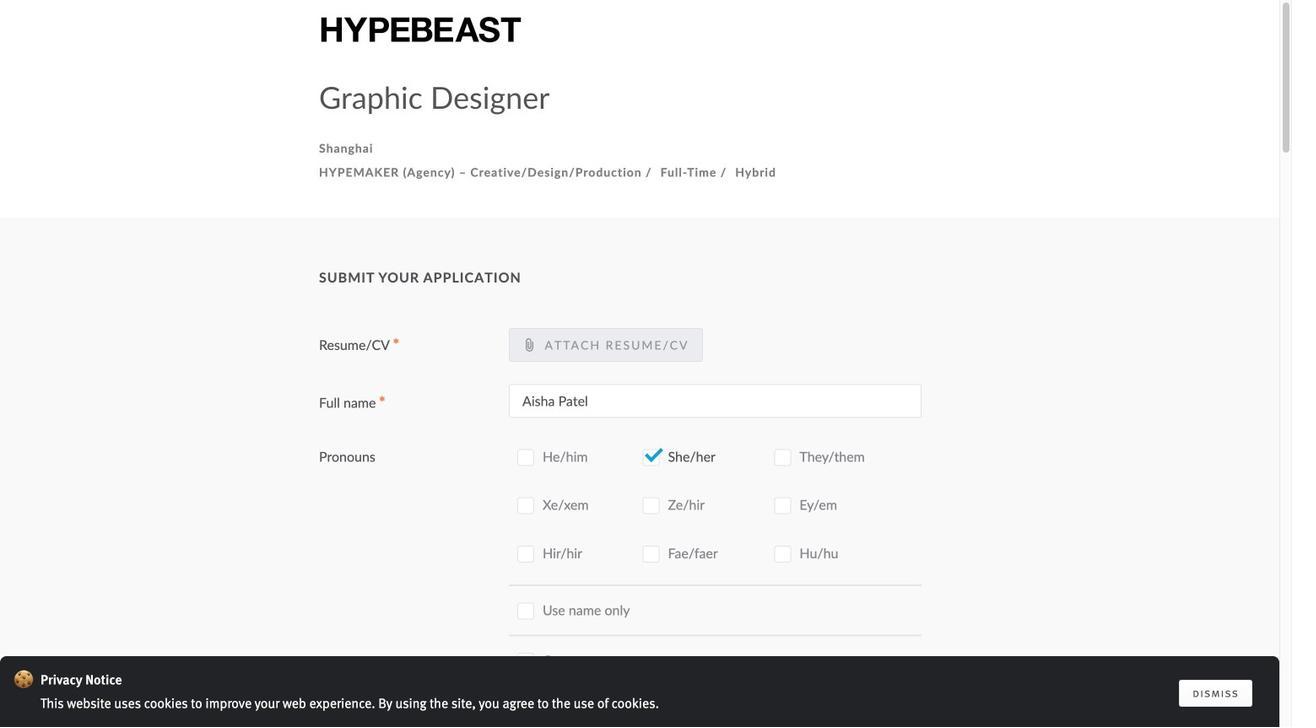 Task type: vqa. For each thing, say whether or not it's contained in the screenshot.
email field on the bottom of the page
yes



Task type: locate. For each thing, give the bounding box(es) containing it.
hypebeast logo image
[[319, 15, 523, 44]]

None checkbox
[[775, 450, 792, 466], [775, 498, 792, 515], [643, 546, 660, 563], [775, 546, 792, 563], [518, 603, 535, 620], [775, 450, 792, 466], [775, 498, 792, 515], [643, 546, 660, 563], [775, 546, 792, 563], [518, 603, 535, 620]]

paperclip image
[[523, 339, 536, 352]]

None email field
[[509, 700, 922, 728]]

None checkbox
[[518, 450, 535, 466], [643, 450, 660, 466], [518, 498, 535, 515], [643, 498, 660, 515], [518, 546, 535, 563], [518, 654, 535, 670], [518, 450, 535, 466], [643, 450, 660, 466], [518, 498, 535, 515], [643, 498, 660, 515], [518, 546, 535, 563], [518, 654, 535, 670]]

None text field
[[509, 385, 922, 418]]



